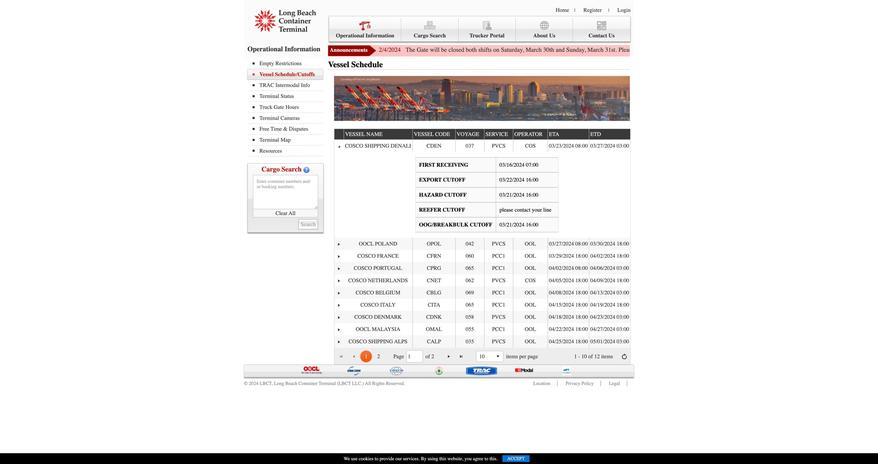 Task type: describe. For each thing, give the bounding box(es) containing it.
9 row from the top
[[335, 299, 631, 311]]

1 horizontal spatial menu bar
[[329, 16, 631, 42]]

4 row from the top
[[335, 238, 631, 250]]

1 vertical spatial menu bar
[[248, 58, 327, 157]]

6 row from the top
[[335, 262, 631, 275]]

2 row from the top
[[335, 140, 631, 152]]

column header inside row
[[335, 129, 344, 140]]

go to the next page image
[[447, 354, 452, 360]]

11 row from the top
[[335, 323, 631, 336]]

page navigation, page 1 of 2 application
[[335, 348, 631, 365]]

refresh image
[[622, 354, 628, 360]]

7 row from the top
[[335, 275, 631, 287]]

8 row from the top
[[335, 287, 631, 299]]

3 row from the top
[[335, 152, 631, 238]]



Task type: vqa. For each thing, say whether or not it's contained in the screenshot.
11th row from the bottom of the page
yes



Task type: locate. For each thing, give the bounding box(es) containing it.
cell
[[335, 140, 344, 152], [344, 140, 413, 152], [413, 140, 456, 152], [456, 140, 485, 152], [485, 140, 513, 152], [513, 140, 548, 152], [548, 140, 589, 152], [589, 140, 631, 152], [335, 152, 344, 238], [335, 238, 344, 250], [344, 238, 413, 250], [413, 238, 456, 250], [456, 238, 485, 250], [485, 238, 513, 250], [513, 238, 548, 250], [548, 238, 589, 250], [589, 238, 631, 250], [335, 250, 344, 262], [344, 250, 413, 262], [413, 250, 456, 262], [456, 250, 485, 262], [485, 250, 513, 262], [513, 250, 548, 262], [548, 250, 589, 262], [589, 250, 631, 262], [335, 262, 344, 275], [344, 262, 413, 275], [413, 262, 456, 275], [456, 262, 485, 275], [485, 262, 513, 275], [513, 262, 548, 275], [548, 262, 589, 275], [589, 262, 631, 275], [335, 275, 344, 287], [344, 275, 413, 287], [413, 275, 456, 287], [456, 275, 485, 287], [485, 275, 513, 287], [513, 275, 548, 287], [548, 275, 589, 287], [589, 275, 631, 287], [335, 287, 344, 299], [344, 287, 413, 299], [413, 287, 456, 299], [456, 287, 485, 299], [485, 287, 513, 299], [513, 287, 548, 299], [548, 287, 589, 299], [589, 287, 631, 299], [335, 299, 344, 311], [344, 299, 413, 311], [413, 299, 456, 311], [456, 299, 485, 311], [485, 299, 513, 311], [513, 299, 548, 311], [548, 299, 589, 311], [589, 299, 631, 311], [335, 311, 344, 323], [344, 311, 413, 323], [413, 311, 456, 323], [456, 311, 485, 323], [485, 311, 513, 323], [513, 311, 548, 323], [548, 311, 589, 323], [589, 311, 631, 323], [335, 323, 344, 336], [344, 323, 413, 336], [413, 323, 456, 336], [456, 323, 485, 336], [485, 323, 513, 336], [513, 323, 548, 336], [548, 323, 589, 336], [589, 323, 631, 336], [335, 336, 344, 348], [344, 336, 413, 348], [413, 336, 456, 348], [456, 336, 485, 348], [485, 336, 513, 348], [513, 336, 548, 348], [548, 336, 589, 348], [589, 336, 631, 348]]

0 horizontal spatial menu bar
[[248, 58, 327, 157]]

menu bar
[[329, 16, 631, 42], [248, 58, 327, 157]]

Enter container numbers and/ or booking numbers.  text field
[[253, 175, 318, 209]]

10 row from the top
[[335, 311, 631, 323]]

row
[[335, 128, 631, 140], [335, 140, 631, 152], [335, 152, 631, 238], [335, 238, 631, 250], [335, 250, 631, 262], [335, 262, 631, 275], [335, 275, 631, 287], [335, 287, 631, 299], [335, 299, 631, 311], [335, 311, 631, 323], [335, 323, 631, 336], [335, 336, 631, 348]]

0 vertical spatial menu bar
[[329, 16, 631, 42]]

None submit
[[299, 219, 318, 230]]

12 row from the top
[[335, 336, 631, 348]]

Page 1 field
[[408, 352, 422, 362]]

column header
[[335, 129, 344, 140]]

row group
[[335, 140, 631, 348]]

5 row from the top
[[335, 250, 631, 262]]

go to the last page image
[[459, 354, 465, 360]]

1 row from the top
[[335, 128, 631, 140]]

Page sizes drop down field
[[477, 351, 504, 362]]

tree grid
[[335, 128, 631, 348]]



